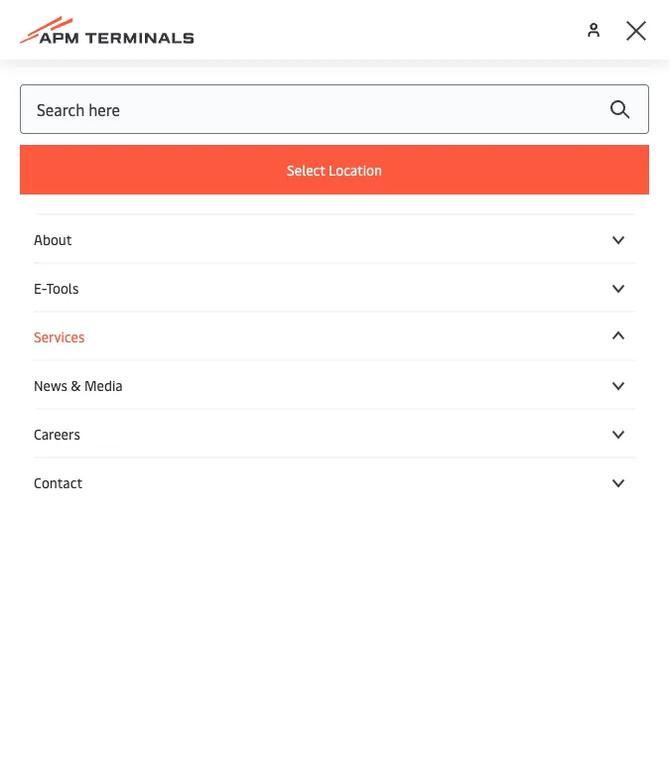 Task type: describe. For each thing, give the bounding box(es) containing it.
global
[[47, 422, 87, 441]]

services
[[34, 327, 85, 346]]

e-
[[34, 278, 46, 297]]

select location button
[[20, 145, 649, 195]]

select
[[287, 160, 325, 179]]

< global home
[[37, 422, 128, 441]]

services button
[[34, 327, 636, 346]]

& for stripping
[[154, 476, 177, 519]]

<
[[37, 422, 44, 441]]

stuffing & stripping
[[32, 476, 312, 519]]

home
[[91, 422, 128, 441]]

tools
[[46, 278, 79, 297]]

contact button
[[34, 473, 636, 492]]

select location
[[287, 160, 382, 179]]



Task type: locate. For each thing, give the bounding box(es) containing it.
& right news
[[71, 375, 81, 394]]

1 vertical spatial &
[[154, 476, 177, 519]]

media
[[84, 375, 123, 394]]

stripping
[[185, 476, 312, 519]]

about button
[[34, 229, 636, 248]]

contact
[[34, 473, 82, 492]]

careers button
[[34, 424, 636, 443]]

e-tools
[[34, 278, 79, 297]]

& for media
[[71, 375, 81, 394]]

0 horizontal spatial &
[[71, 375, 81, 394]]

global home link
[[47, 422, 128, 441]]

& right the stuffing
[[154, 476, 177, 519]]

about
[[34, 229, 72, 248]]

e-tools button
[[34, 278, 636, 297]]

careers
[[34, 424, 80, 443]]

0 vertical spatial &
[[71, 375, 81, 394]]

news & media
[[34, 375, 123, 394]]

news
[[34, 375, 67, 394]]

location
[[329, 160, 382, 179]]

news & media button
[[34, 375, 636, 394]]

stuffing
[[32, 476, 146, 519]]

1 horizontal spatial &
[[154, 476, 177, 519]]

Global search search field
[[20, 84, 649, 134]]

&
[[71, 375, 81, 394], [154, 476, 177, 519]]

stripping stuffing image
[[0, 60, 669, 417]]

None submit
[[590, 84, 649, 134]]



Task type: vqa. For each thing, say whether or not it's contained in the screenshot.
<
yes



